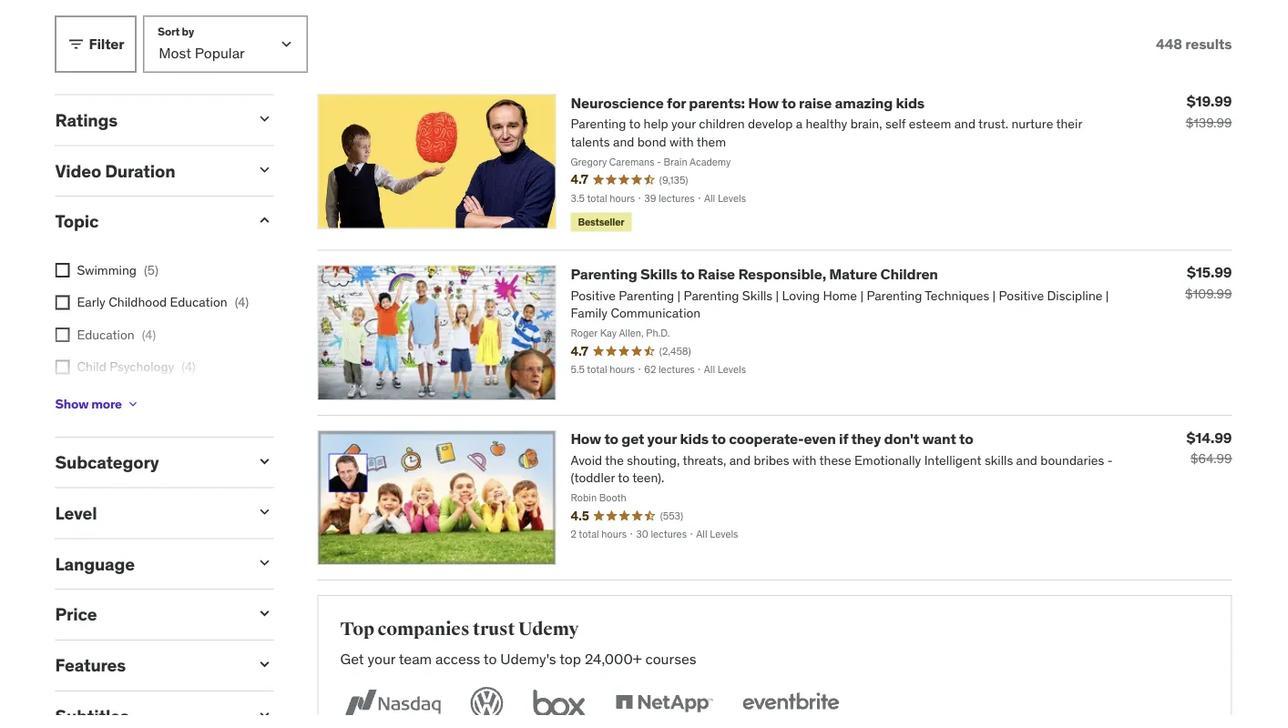 Task type: describe. For each thing, give the bounding box(es) containing it.
xsmall image for education
[[55, 328, 70, 343]]

skills
[[640, 265, 678, 283]]

top companies trust udemy get your team access to udemy's top 24,000+ courses
[[340, 619, 696, 668]]

xsmall image inside show more button
[[126, 397, 140, 412]]

small image for features
[[256, 656, 274, 674]]

to left "raise"
[[782, 93, 796, 112]]

small image for ratings
[[256, 110, 274, 128]]

$19.99 $139.99
[[1186, 92, 1232, 131]]

neuroscience for parents: how to raise amazing kids link
[[571, 93, 925, 112]]

companies
[[378, 619, 470, 641]]

$19.99
[[1187, 92, 1232, 111]]

don't
[[884, 430, 919, 449]]

1 vertical spatial kids
[[680, 430, 709, 449]]

amazing
[[835, 93, 893, 112]]

psychology
[[109, 359, 174, 375]]

level
[[55, 503, 97, 524]]

childhood
[[109, 294, 167, 311]]

netapp image
[[612, 684, 716, 717]]

to left cooperate-
[[712, 430, 726, 449]]

neuroscience
[[571, 93, 664, 112]]

language button
[[55, 553, 241, 575]]

ratings
[[55, 109, 118, 131]]

neuroscience for parents: how to raise amazing kids
[[571, 93, 925, 112]]

448
[[1156, 34, 1182, 53]]

how to get your kids to cooperate-even if they don't want to link
[[571, 430, 973, 449]]

features
[[55, 655, 126, 677]]

top
[[340, 619, 374, 641]]

language
[[55, 553, 135, 575]]

more
[[91, 396, 122, 412]]

video
[[55, 160, 101, 182]]

children
[[881, 265, 938, 283]]

eventbrite image
[[738, 684, 843, 717]]

parenting
[[571, 265, 637, 283]]

to right want
[[959, 430, 973, 449]]

raise
[[799, 93, 832, 112]]

price button
[[55, 604, 241, 626]]

parents:
[[689, 93, 745, 112]]

box image
[[529, 684, 590, 717]]

small image for level
[[256, 503, 274, 522]]

responsible,
[[738, 265, 826, 283]]

for
[[667, 93, 686, 112]]

mature
[[829, 265, 877, 283]]

child
[[77, 359, 106, 375]]

they
[[851, 430, 881, 449]]

(5)
[[144, 262, 158, 278]]

swimming
[[77, 262, 137, 278]]

1 horizontal spatial your
[[647, 430, 677, 449]]

small image for subcategory
[[256, 453, 274, 471]]

$64.99
[[1191, 451, 1232, 467]]

0 vertical spatial (4)
[[235, 294, 249, 311]]

how to get your kids to cooperate-even if they don't want to
[[571, 430, 973, 449]]

1 horizontal spatial how
[[748, 93, 779, 112]]

ratings button
[[55, 109, 241, 131]]

udemy
[[518, 619, 579, 641]]

swimming (5)
[[77, 262, 158, 278]]

xsmall image for early
[[55, 296, 70, 310]]

$109.99
[[1185, 286, 1232, 302]]

small image inside the filter button
[[67, 35, 85, 53]]

xsmall image for child
[[55, 360, 70, 375]]

448 results status
[[1156, 34, 1232, 53]]

0 horizontal spatial how
[[571, 430, 601, 449]]



Task type: vqa. For each thing, say whether or not it's contained in the screenshot.
top with
no



Task type: locate. For each thing, give the bounding box(es) containing it.
small image
[[67, 35, 85, 53], [256, 110, 274, 128], [256, 161, 274, 179], [256, 211, 274, 230], [256, 453, 274, 471], [256, 503, 274, 522], [256, 656, 274, 674]]

results
[[1185, 34, 1232, 53]]

small image
[[256, 554, 274, 573], [256, 605, 274, 623], [256, 707, 274, 717]]

0 vertical spatial xsmall image
[[55, 296, 70, 310]]

xsmall image
[[55, 296, 70, 310], [55, 328, 70, 343], [55, 360, 70, 375]]

level button
[[55, 503, 241, 524]]

udemy's
[[500, 650, 556, 668]]

kids
[[896, 93, 925, 112], [680, 430, 709, 449]]

courses
[[645, 650, 696, 668]]

if
[[839, 430, 848, 449]]

how
[[748, 93, 779, 112], [571, 430, 601, 449]]

to inside top companies trust udemy get your team access to udemy's top 24,000+ courses
[[484, 650, 497, 668]]

filter
[[89, 34, 124, 53]]

xsmall image
[[55, 263, 70, 278], [126, 397, 140, 412]]

kids right amazing
[[896, 93, 925, 112]]

to left get
[[604, 430, 619, 449]]

small image for video duration
[[256, 161, 274, 179]]

get
[[340, 650, 364, 668]]

1 horizontal spatial kids
[[896, 93, 925, 112]]

raise
[[698, 265, 735, 283]]

get
[[622, 430, 644, 449]]

price
[[55, 604, 97, 626]]

education (4)
[[77, 327, 156, 343]]

access
[[435, 650, 480, 668]]

top
[[560, 650, 581, 668]]

volkswagen image
[[467, 684, 507, 717]]

0 horizontal spatial (4)
[[142, 327, 156, 343]]

1 vertical spatial small image
[[256, 605, 274, 623]]

how left get
[[571, 430, 601, 449]]

small image for price
[[256, 605, 274, 623]]

small image for language
[[256, 554, 274, 573]]

3 small image from the top
[[256, 707, 274, 717]]

(4)
[[235, 294, 249, 311], [142, 327, 156, 343], [182, 359, 196, 375]]

$15.99
[[1187, 263, 1232, 282]]

parenting skills to raise responsible, mature children
[[571, 265, 938, 283]]

filter button
[[55, 16, 136, 72]]

how right parents:
[[748, 93, 779, 112]]

duration
[[105, 160, 175, 182]]

1 vertical spatial xsmall image
[[126, 397, 140, 412]]

child psychology (4)
[[77, 359, 196, 375]]

xsmall image left swimming at the left top
[[55, 263, 70, 278]]

show more button
[[55, 386, 140, 423]]

2 xsmall image from the top
[[55, 328, 70, 343]]

0 horizontal spatial your
[[368, 650, 396, 668]]

even
[[804, 430, 836, 449]]

team
[[399, 650, 432, 668]]

0 vertical spatial small image
[[256, 554, 274, 573]]

to
[[782, 93, 796, 112], [681, 265, 695, 283], [604, 430, 619, 449], [712, 430, 726, 449], [959, 430, 973, 449], [484, 650, 497, 668]]

nasdaq image
[[340, 684, 445, 717]]

video duration button
[[55, 160, 241, 182]]

$14.99 $64.99
[[1187, 429, 1232, 467]]

0 vertical spatial xsmall image
[[55, 263, 70, 278]]

448 results
[[1156, 34, 1232, 53]]

early childhood education (4)
[[77, 294, 249, 311]]

2 vertical spatial xsmall image
[[55, 360, 70, 375]]

0 vertical spatial kids
[[896, 93, 925, 112]]

trust
[[473, 619, 515, 641]]

subcategory button
[[55, 452, 241, 474]]

parenting skills to raise responsible, mature children link
[[571, 265, 938, 283]]

topic
[[55, 210, 99, 232]]

to down trust
[[484, 650, 497, 668]]

subcategory
[[55, 452, 159, 474]]

1 vertical spatial how
[[571, 430, 601, 449]]

education up child
[[77, 327, 135, 343]]

1 xsmall image from the top
[[55, 296, 70, 310]]

2 vertical spatial small image
[[256, 707, 274, 717]]

1 vertical spatial (4)
[[142, 327, 156, 343]]

$15.99 $109.99
[[1185, 263, 1232, 302]]

xsmall image right the more on the bottom left of the page
[[126, 397, 140, 412]]

1 vertical spatial education
[[77, 327, 135, 343]]

24,000+
[[585, 650, 642, 668]]

1 horizontal spatial education
[[170, 294, 227, 311]]

2 small image from the top
[[256, 605, 274, 623]]

your inside top companies trust udemy get your team access to udemy's top 24,000+ courses
[[368, 650, 396, 668]]

cooperate-
[[729, 430, 804, 449]]

1 vertical spatial your
[[368, 650, 396, 668]]

features button
[[55, 655, 241, 677]]

xsmall image left early
[[55, 296, 70, 310]]

xsmall image left education (4)
[[55, 328, 70, 343]]

1 horizontal spatial (4)
[[182, 359, 196, 375]]

topic button
[[55, 210, 241, 232]]

kids right get
[[680, 430, 709, 449]]

0 horizontal spatial education
[[77, 327, 135, 343]]

to right skills
[[681, 265, 695, 283]]

education
[[170, 294, 227, 311], [77, 327, 135, 343]]

show
[[55, 396, 89, 412]]

xsmall image left child
[[55, 360, 70, 375]]

show more
[[55, 396, 122, 412]]

$139.99
[[1186, 114, 1232, 131]]

2 vertical spatial (4)
[[182, 359, 196, 375]]

0 vertical spatial your
[[647, 430, 677, 449]]

homeschooling
[[77, 391, 166, 408]]

video duration
[[55, 160, 175, 182]]

your
[[647, 430, 677, 449], [368, 650, 396, 668]]

3 xsmall image from the top
[[55, 360, 70, 375]]

want
[[922, 430, 956, 449]]

1 horizontal spatial xsmall image
[[126, 397, 140, 412]]

0 vertical spatial education
[[170, 294, 227, 311]]

1 vertical spatial xsmall image
[[55, 328, 70, 343]]

small image for topic
[[256, 211, 274, 230]]

early
[[77, 294, 106, 311]]

0 vertical spatial how
[[748, 93, 779, 112]]

2 horizontal spatial (4)
[[235, 294, 249, 311]]

education right childhood
[[170, 294, 227, 311]]

0 horizontal spatial xsmall image
[[55, 263, 70, 278]]

1 small image from the top
[[256, 554, 274, 573]]

0 horizontal spatial kids
[[680, 430, 709, 449]]

$14.99
[[1187, 429, 1232, 447]]



